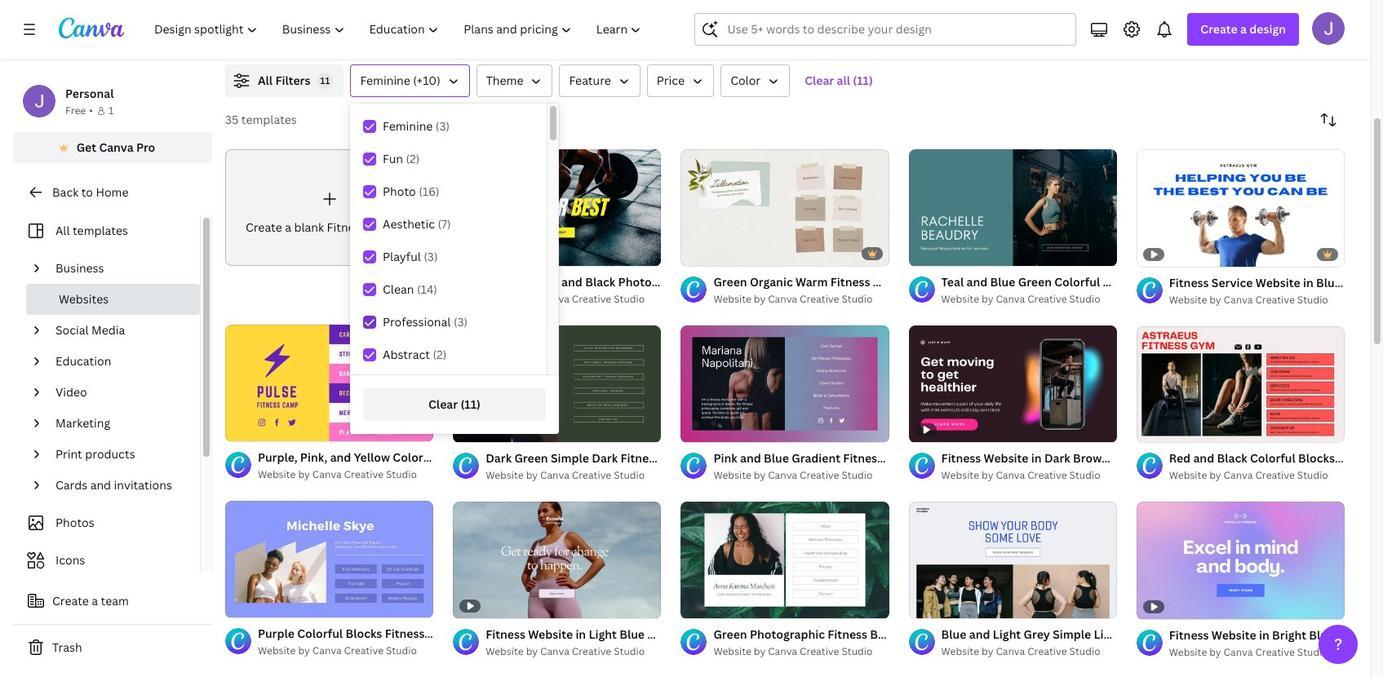 Task type: locate. For each thing, give the bounding box(es) containing it.
0 vertical spatial black
[[585, 274, 616, 290]]

2 vertical spatial colorful
[[297, 626, 343, 642]]

clear all (11) button
[[797, 64, 882, 97]]

cards and invitations
[[56, 478, 172, 493]]

6
[[939, 246, 945, 259], [939, 600, 945, 612]]

1 vertical spatial 6
[[939, 600, 945, 612]]

light left grey
[[993, 627, 1022, 643]]

fitness website templates image
[[997, 0, 1345, 45], [997, 0, 1345, 45]]

0 vertical spatial 1 of 6 link
[[909, 149, 1118, 266]]

studio inside bright yellow and black photographic fitness service website website by canva creative studio
[[614, 292, 645, 306]]

(2) right 'fun'
[[406, 151, 420, 167]]

1 horizontal spatial templates
[[242, 112, 297, 127]]

all down back
[[56, 223, 70, 238]]

green photographic fitness bio-link website website by canva creative studio
[[714, 627, 964, 659]]

fitness inside green organic warm fitness bio-link website website by canva creative studio
[[831, 274, 871, 290]]

1 vertical spatial templates
[[73, 223, 128, 238]]

create left design
[[1201, 21, 1238, 37]]

neon
[[1112, 451, 1142, 467]]

0 horizontal spatial (2)
[[406, 151, 420, 167]]

35 templates
[[225, 112, 297, 127]]

1 horizontal spatial black
[[1218, 451, 1248, 467]]

purple, pink, and yellow colorful blocks fitness bio-link website image
[[225, 325, 434, 442]]

photo (16)
[[383, 184, 440, 199]]

0 vertical spatial in
[[1304, 275, 1314, 290]]

(2) right abstract
[[433, 347, 447, 362]]

trash link
[[13, 632, 212, 665]]

create a blank fitness website link
[[225, 149, 434, 267]]

create down icons at the left of the page
[[52, 594, 89, 609]]

theme button
[[477, 64, 553, 97]]

1 of 6 link
[[909, 149, 1118, 266], [909, 502, 1118, 619]]

pink
[[714, 451, 738, 466], [1145, 451, 1169, 467]]

2 horizontal spatial colorful
[[1251, 451, 1296, 467]]

1 of 6
[[921, 246, 945, 259], [921, 600, 945, 612]]

fitness inside 'blue and light grey simple light fitness service website website by canva creative studio'
[[1125, 627, 1165, 643]]

0 vertical spatial blocks
[[1103, 274, 1140, 290]]

fitness inside purple colorful blocks fitness bio-link website website by canva creative studio
[[385, 626, 425, 642]]

studio inside dark green simple dark fitness bio-link website website by canva creative studio
[[614, 468, 645, 482]]

in inside fitness website in dark brown neon pink gradients style website by canva creative studio
[[1032, 451, 1042, 467]]

marketing link
[[49, 408, 190, 439]]

photographic inside bright yellow and black photographic fitness service website website by canva creative studio
[[618, 274, 694, 290]]

by inside red and black colorful blocks fitness b website by canva creative studio
[[1210, 469, 1222, 483]]

print
[[56, 447, 82, 462]]

creative
[[572, 292, 612, 306], [800, 292, 840, 306], [1028, 292, 1068, 306], [1256, 293, 1296, 307], [344, 468, 384, 482], [572, 468, 612, 482], [800, 468, 840, 482], [1028, 469, 1068, 483], [1256, 469, 1296, 483], [344, 644, 384, 658], [800, 645, 840, 659], [572, 645, 612, 659], [1028, 645, 1068, 659], [1256, 646, 1296, 660]]

1 of 6 link for blue
[[909, 149, 1118, 266]]

in
[[1304, 275, 1314, 290], [1032, 451, 1042, 467], [1260, 628, 1270, 643]]

aesthetic (7)
[[383, 216, 451, 232]]

2 vertical spatial (3)
[[454, 314, 468, 330]]

blue inside pink and blue gradient fitness bio-link website website by canva creative studio
[[764, 451, 789, 466]]

1 horizontal spatial simple
[[1053, 627, 1092, 643]]

create left blank
[[246, 219, 282, 235]]

1 vertical spatial of
[[927, 600, 937, 612]]

teal and blue green colorful blocks fitness service website image
[[909, 149, 1118, 266]]

1 horizontal spatial blocks
[[1103, 274, 1140, 290]]

of for teal and blue green colorful blocks fitness service website
[[927, 246, 937, 259]]

creative inside purple colorful blocks fitness bio-link website website by canva creative studio
[[344, 644, 384, 658]]

2 vertical spatial blocks
[[346, 626, 382, 642]]

1 of from the top
[[927, 246, 937, 259]]

1 horizontal spatial website by canva creative studio
[[486, 645, 645, 659]]

design
[[1250, 21, 1287, 37]]

clear left all
[[805, 73, 835, 88]]

(3) down (+10) in the left top of the page
[[436, 118, 450, 134]]

by inside purple colorful blocks fitness bio-link website website by canva creative studio
[[298, 644, 310, 658]]

1 horizontal spatial clear
[[805, 73, 835, 88]]

1 vertical spatial feminine
[[383, 118, 433, 134]]

0 vertical spatial create
[[1201, 21, 1238, 37]]

1 vertical spatial 1 of 6 link
[[909, 502, 1118, 619]]

light
[[993, 627, 1022, 643], [1094, 627, 1122, 643]]

(2) for abstract (2)
[[433, 347, 447, 362]]

1 vertical spatial (11)
[[461, 397, 481, 412]]

0 vertical spatial (11)
[[853, 73, 873, 88]]

and right yellow
[[562, 274, 583, 290]]

feminine left (+10) in the left top of the page
[[360, 73, 411, 88]]

0 vertical spatial a
[[1241, 21, 1247, 37]]

0 horizontal spatial bright
[[486, 274, 520, 290]]

None search field
[[695, 13, 1077, 46]]

link inside purple colorful blocks fitness bio-link website website by canva creative studio
[[450, 626, 473, 642]]

(3) for professional (3)
[[454, 314, 468, 330]]

green inside green organic warm fitness bio-link website website by canva creative studio
[[714, 274, 748, 290]]

2 horizontal spatial dark
[[1045, 451, 1071, 467]]

0 horizontal spatial photographic
[[618, 274, 694, 290]]

and right 'red'
[[1194, 451, 1215, 467]]

pro
[[136, 140, 155, 155]]

2 horizontal spatial bright
[[1338, 628, 1372, 643]]

2 horizontal spatial blocks
[[1299, 451, 1336, 467]]

teal
[[942, 274, 964, 290]]

1 horizontal spatial all
[[258, 73, 273, 88]]

2 of from the top
[[927, 600, 937, 612]]

color
[[731, 73, 761, 88]]

1 horizontal spatial photographic
[[750, 627, 825, 642]]

and right cards
[[90, 478, 111, 493]]

0 horizontal spatial in
[[1032, 451, 1042, 467]]

2 horizontal spatial in
[[1304, 275, 1314, 290]]

colorful inside red and black colorful blocks fitness b website by canva creative studio
[[1251, 451, 1296, 467]]

get canva pro
[[76, 140, 155, 155]]

feminine inside button
[[360, 73, 411, 88]]

all filters
[[258, 73, 311, 88]]

service inside teal and blue green colorful blocks fitness service website website by canva creative studio
[[1185, 274, 1227, 290]]

light right grey
[[1094, 627, 1122, 643]]

colorful
[[1055, 274, 1101, 290], [1251, 451, 1296, 467], [297, 626, 343, 642]]

1 horizontal spatial (11)
[[853, 73, 873, 88]]

media
[[91, 322, 125, 338]]

marketing
[[56, 416, 110, 431]]

0 vertical spatial 1 of 6
[[921, 246, 945, 259]]

canva inside teal and blue green colorful blocks fitness service website website by canva creative studio
[[996, 292, 1026, 306]]

0 horizontal spatial pink
[[714, 451, 738, 466]]

0 vertical spatial (2)
[[406, 151, 420, 167]]

1 vertical spatial website by canva creative studio
[[486, 645, 645, 659]]

website by canva creative studio link for red and black colorful blocks fitness b
[[1170, 468, 1345, 485]]

clear (11) button
[[363, 389, 546, 421]]

feminine (+10)
[[360, 73, 441, 88]]

green inside dark green simple dark fitness bio-link website website by canva creative studio
[[515, 451, 548, 466]]

pink and blue gradient fitness bio-link website image
[[681, 325, 890, 443]]

1 vertical spatial simple
[[1053, 627, 1092, 643]]

0 vertical spatial clear
[[805, 73, 835, 88]]

(3) for playful (3)
[[424, 249, 438, 265]]

simple down dark green simple dark fitness bio-link website image
[[551, 451, 589, 466]]

free
[[65, 104, 86, 118]]

create for create a design
[[1201, 21, 1238, 37]]

and right teal
[[967, 274, 988, 290]]

1 1 of 6 link from the top
[[909, 149, 1118, 266]]

feminine up fun (2)
[[383, 118, 433, 134]]

1 vertical spatial (2)
[[433, 347, 447, 362]]

1 horizontal spatial pink
[[1145, 451, 1169, 467]]

1 vertical spatial in
[[1032, 451, 1042, 467]]

green inside green photographic fitness bio-link website website by canva creative studio
[[714, 627, 748, 642]]

creative inside teal and blue green colorful blocks fitness service website website by canva creative studio
[[1028, 292, 1068, 306]]

2 vertical spatial a
[[92, 594, 98, 609]]

creative inside 'fitness service website in blue and wh website by canva creative studio'
[[1256, 293, 1296, 307]]

fitness inside pink and blue gradient fitness bio-link website website by canva creative studio
[[844, 451, 883, 466]]

1 horizontal spatial a
[[285, 219, 291, 235]]

1 vertical spatial colorful
[[1251, 451, 1296, 467]]

blue inside fitness website in bright blue bright pu website by canva creative studio
[[1310, 628, 1335, 643]]

by inside green photographic fitness bio-link website website by canva creative studio
[[754, 645, 766, 659]]

icons link
[[23, 545, 190, 576]]

studio inside red and black colorful blocks fitness b website by canva creative studio
[[1298, 469, 1329, 483]]

clear (11)
[[429, 397, 481, 412]]

by inside 'fitness service website in blue and wh website by canva creative studio'
[[1210, 293, 1222, 307]]

by inside fitness website in dark brown neon pink gradients style website by canva creative studio
[[982, 469, 994, 483]]

templates down back to home
[[73, 223, 128, 238]]

all for all filters
[[258, 73, 273, 88]]

fitness inside teal and blue green colorful blocks fitness service website website by canva creative studio
[[1143, 274, 1182, 290]]

(3) right playful
[[424, 249, 438, 265]]

black
[[585, 274, 616, 290], [1218, 451, 1248, 467]]

fitness inside fitness website in bright blue bright pu website by canva creative studio
[[1170, 628, 1210, 643]]

and
[[562, 274, 583, 290], [967, 274, 988, 290], [1345, 275, 1366, 290], [741, 451, 762, 466], [1194, 451, 1215, 467], [90, 478, 111, 493], [970, 627, 991, 643]]

education link
[[49, 346, 190, 377]]

1
[[108, 104, 114, 118], [921, 246, 925, 259], [921, 600, 925, 612]]

1 vertical spatial (3)
[[424, 249, 438, 265]]

0 horizontal spatial light
[[993, 627, 1022, 643]]

service inside 'blue and light grey simple light fitness service website website by canva creative studio'
[[1168, 627, 1209, 643]]

dark green simple dark fitness bio-link website image
[[453, 325, 662, 443]]

0 horizontal spatial all
[[56, 223, 70, 238]]

blue and light grey simple light fitness service website website by canva creative studio
[[942, 627, 1257, 659]]

clear down abstract (2)
[[429, 397, 458, 412]]

0 horizontal spatial clear
[[429, 397, 458, 412]]

bright yellow and black photographic fitness service website website by canva creative studio
[[486, 274, 828, 306]]

canva
[[99, 140, 134, 155], [540, 292, 570, 306], [768, 292, 798, 306], [996, 292, 1026, 306], [1224, 293, 1254, 307], [313, 468, 342, 482], [540, 468, 570, 482], [768, 468, 798, 482], [996, 469, 1026, 483], [1224, 469, 1254, 483], [313, 644, 342, 658], [768, 645, 798, 659], [540, 645, 570, 659], [996, 645, 1026, 659], [1224, 646, 1254, 660]]

website by canva creative studio link for purple colorful blocks fitness bio-link website
[[258, 644, 434, 660]]

2 1 of 6 from the top
[[921, 600, 945, 612]]

1 1 of 6 from the top
[[921, 246, 945, 259]]

0 vertical spatial colorful
[[1055, 274, 1101, 290]]

and left grey
[[970, 627, 991, 643]]

studio inside pink and blue gradient fitness bio-link website website by canva creative studio
[[842, 468, 873, 482]]

grey
[[1024, 627, 1051, 643]]

1 vertical spatial create
[[246, 219, 282, 235]]

1 vertical spatial blocks
[[1299, 451, 1336, 467]]

1 vertical spatial black
[[1218, 451, 1248, 467]]

colorful inside purple colorful blocks fitness bio-link website website by canva creative studio
[[297, 626, 343, 642]]

print products link
[[49, 439, 190, 470]]

canva inside red and black colorful blocks fitness b website by canva creative studio
[[1224, 469, 1254, 483]]

blocks inside red and black colorful blocks fitness b website by canva creative studio
[[1299, 451, 1336, 467]]

purple colorful blocks fitness bio-link website website by canva creative studio
[[258, 626, 521, 658]]

blocks inside purple colorful blocks fitness bio-link website website by canva creative studio
[[346, 626, 382, 642]]

1 vertical spatial clear
[[429, 397, 458, 412]]

Search search field
[[728, 14, 1067, 45]]

0 vertical spatial 6
[[939, 246, 945, 259]]

0 horizontal spatial simple
[[551, 451, 589, 466]]

2 1 of 6 link from the top
[[909, 502, 1118, 619]]

color button
[[721, 64, 790, 97]]

and left wh
[[1345, 275, 1366, 290]]

11
[[321, 74, 330, 87]]

red and black colorful blocks fitness bio-link website image
[[1137, 326, 1345, 443]]

0 horizontal spatial a
[[92, 594, 98, 609]]

wh
[[1369, 275, 1384, 290]]

0 horizontal spatial create
[[52, 594, 89, 609]]

bright yellow and black photographic fitness service website image
[[453, 149, 662, 266]]

clear
[[805, 73, 835, 88], [429, 397, 458, 412]]

dark inside fitness website in dark brown neon pink gradients style website by canva creative studio
[[1045, 451, 1071, 467]]

purple colorful blocks fitness bio-link website image
[[225, 501, 434, 619]]

1 vertical spatial 1
[[921, 246, 925, 259]]

creative inside green organic warm fitness bio-link website website by canva creative studio
[[800, 292, 840, 306]]

•
[[89, 104, 93, 118]]

colorful inside teal and blue green colorful blocks fitness service website website by canva creative studio
[[1055, 274, 1101, 290]]

and inside bright yellow and black photographic fitness service website website by canva creative studio
[[562, 274, 583, 290]]

create inside button
[[52, 594, 89, 609]]

fitness inside red and black colorful blocks fitness b website by canva creative studio
[[1338, 451, 1378, 467]]

in for fitness website in bright blue bright pu
[[1260, 628, 1270, 643]]

blue and light grey simple light fitness service website image
[[909, 502, 1118, 619]]

fitness inside bright yellow and black photographic fitness service website website by canva creative studio
[[696, 274, 736, 290]]

canva inside green organic warm fitness bio-link website website by canva creative studio
[[768, 292, 798, 306]]

1 vertical spatial all
[[56, 223, 70, 238]]

0 vertical spatial photographic
[[618, 274, 694, 290]]

of
[[927, 246, 937, 259], [927, 600, 937, 612]]

templates right '35'
[[242, 112, 297, 127]]

0 horizontal spatial website by canva creative studio
[[258, 468, 417, 482]]

black right yellow
[[585, 274, 616, 290]]

teal and blue green colorful blocks fitness service website website by canva creative studio
[[942, 274, 1274, 306]]

video link
[[49, 377, 190, 408]]

1 horizontal spatial dark
[[592, 451, 618, 466]]

bio- inside green photographic fitness bio-link website website by canva creative studio
[[871, 627, 893, 642]]

templates for all templates
[[73, 223, 128, 238]]

pink inside fitness website in dark brown neon pink gradients style website by canva creative studio
[[1145, 451, 1169, 467]]

fitness service website in blue and wh website by canva creative studio
[[1170, 275, 1384, 307]]

2 vertical spatial in
[[1260, 628, 1270, 643]]

1 horizontal spatial in
[[1260, 628, 1270, 643]]

0 vertical spatial feminine
[[360, 73, 411, 88]]

personal
[[65, 86, 114, 101]]

feminine (+10) button
[[351, 64, 470, 97]]

a inside dropdown button
[[1241, 21, 1247, 37]]

blue inside 'blue and light grey simple light fitness service website website by canva creative studio'
[[942, 627, 967, 643]]

create a blank fitness website
[[246, 219, 413, 235]]

templates for 35 templates
[[242, 112, 297, 127]]

yellow
[[523, 274, 559, 290]]

1 vertical spatial a
[[285, 219, 291, 235]]

0 horizontal spatial black
[[585, 274, 616, 290]]

in inside 'fitness service website in blue and wh website by canva creative studio'
[[1304, 275, 1314, 290]]

green
[[714, 274, 748, 290], [1019, 274, 1052, 290], [515, 451, 548, 466], [714, 627, 748, 642]]

(+10)
[[413, 73, 441, 88]]

35
[[225, 112, 239, 127]]

and inside pink and blue gradient fitness bio-link website website by canva creative studio
[[741, 451, 762, 466]]

website by canva creative studio link
[[486, 291, 662, 308], [714, 291, 890, 308], [942, 291, 1118, 308], [1170, 292, 1345, 308], [258, 467, 434, 484], [486, 468, 662, 484], [714, 468, 890, 484], [942, 468, 1118, 485], [1170, 468, 1345, 485], [258, 644, 434, 660], [714, 644, 890, 660], [486, 644, 662, 661], [942, 644, 1118, 661], [1170, 645, 1345, 661]]

0 horizontal spatial colorful
[[297, 626, 343, 642]]

1 horizontal spatial create
[[246, 219, 282, 235]]

green inside teal and blue green colorful blocks fitness service website website by canva creative studio
[[1019, 274, 1052, 290]]

blocks inside teal and blue green colorful blocks fitness service website website by canva creative studio
[[1103, 274, 1140, 290]]

all templates link
[[23, 216, 190, 247]]

0 horizontal spatial templates
[[73, 223, 128, 238]]

11 filter options selected element
[[317, 73, 333, 89]]

cards
[[56, 478, 88, 493]]

and inside teal and blue green colorful blocks fitness service website website by canva creative studio
[[967, 274, 988, 290]]

black right 'red'
[[1218, 451, 1248, 467]]

0 horizontal spatial (11)
[[461, 397, 481, 412]]

0 vertical spatial (3)
[[436, 118, 450, 134]]

get canva pro button
[[13, 132, 212, 163]]

pink and blue gradient fitness bio-link website website by canva creative studio
[[714, 451, 979, 482]]

fitness website in dark brown neon pink gradients style link
[[942, 450, 1257, 468]]

1 horizontal spatial light
[[1094, 627, 1122, 643]]

link inside dark green simple dark fitness bio-link website website by canva creative studio
[[686, 451, 709, 466]]

0 horizontal spatial blocks
[[346, 626, 382, 642]]

studio inside 'fitness service website in blue and wh website by canva creative studio'
[[1298, 293, 1329, 307]]

2 horizontal spatial create
[[1201, 21, 1238, 37]]

feminine
[[360, 73, 411, 88], [383, 118, 433, 134]]

clear inside button
[[805, 73, 835, 88]]

a left team on the left of page
[[92, 594, 98, 609]]

all templates
[[56, 223, 128, 238]]

1 horizontal spatial (2)
[[433, 347, 447, 362]]

create inside dropdown button
[[1201, 21, 1238, 37]]

and for blue and light grey simple light fitness service website website by canva creative studio
[[970, 627, 991, 643]]

a left blank
[[285, 219, 291, 235]]

canva inside green photographic fitness bio-link website website by canva creative studio
[[768, 645, 798, 659]]

simple right grey
[[1053, 627, 1092, 643]]

fitness
[[327, 219, 366, 235], [696, 274, 736, 290], [831, 274, 871, 290], [1143, 274, 1182, 290], [1170, 275, 1210, 290], [621, 451, 661, 466], [844, 451, 883, 466], [942, 451, 982, 467], [1338, 451, 1378, 467], [385, 626, 425, 642], [828, 627, 868, 642], [1125, 627, 1165, 643], [1170, 628, 1210, 643]]

clear inside button
[[429, 397, 458, 412]]

1 vertical spatial 1 of 6
[[921, 600, 945, 612]]

all left the filters
[[258, 73, 273, 88]]

team
[[101, 594, 129, 609]]

0 vertical spatial of
[[927, 246, 937, 259]]

free •
[[65, 104, 93, 118]]

1 horizontal spatial bright
[[1273, 628, 1307, 643]]

by inside bright yellow and black photographic fitness service website website by canva creative studio
[[526, 292, 538, 306]]

a left design
[[1241, 21, 1247, 37]]

fitness inside green photographic fitness bio-link website website by canva creative studio
[[828, 627, 868, 642]]

service
[[739, 274, 780, 290], [1185, 274, 1227, 290], [1212, 275, 1254, 290], [1168, 627, 1209, 643]]

0 vertical spatial simple
[[551, 451, 589, 466]]

2 vertical spatial 1
[[921, 600, 925, 612]]

creative inside dark green simple dark fitness bio-link website website by canva creative studio
[[572, 468, 612, 482]]

photos
[[56, 515, 94, 531]]

create
[[1201, 21, 1238, 37], [246, 219, 282, 235], [52, 594, 89, 609]]

website by canva creative studio link for fitness service website in blue and wh
[[1170, 292, 1345, 308]]

link inside green organic warm fitness bio-link website website by canva creative studio
[[896, 274, 919, 290]]

(11) inside button
[[461, 397, 481, 412]]

0 vertical spatial templates
[[242, 112, 297, 127]]

studio inside 'blue and light grey simple light fitness service website website by canva creative studio'
[[1070, 645, 1101, 659]]

blue inside 'fitness service website in blue and wh website by canva creative studio'
[[1317, 275, 1342, 290]]

(3) right professional
[[454, 314, 468, 330]]

6 for blue
[[939, 600, 945, 612]]

0 vertical spatial all
[[258, 73, 273, 88]]

canva inside 'fitness service website in blue and wh website by canva creative studio'
[[1224, 293, 1254, 307]]

feminine (3)
[[383, 118, 450, 134]]

2 6 from the top
[[939, 600, 945, 612]]

1 horizontal spatial colorful
[[1055, 274, 1101, 290]]

home
[[96, 185, 129, 200]]

1 6 from the top
[[939, 246, 945, 259]]

by
[[526, 292, 538, 306], [754, 292, 766, 306], [982, 292, 994, 306], [1210, 293, 1222, 307], [298, 468, 310, 482], [526, 468, 538, 482], [754, 468, 766, 482], [982, 469, 994, 483], [1210, 469, 1222, 483], [298, 644, 310, 658], [754, 645, 766, 659], [526, 645, 538, 659], [982, 645, 994, 659], [1210, 646, 1222, 660]]

icons
[[56, 553, 85, 568]]

creative inside red and black colorful blocks fitness b website by canva creative studio
[[1256, 469, 1296, 483]]

and left gradient
[[741, 451, 762, 466]]

2 vertical spatial create
[[52, 594, 89, 609]]

2 horizontal spatial a
[[1241, 21, 1247, 37]]

1 vertical spatial photographic
[[750, 627, 825, 642]]



Task type: vqa. For each thing, say whether or not it's contained in the screenshot.


Task type: describe. For each thing, give the bounding box(es) containing it.
price
[[657, 73, 685, 88]]

bio- inside green organic warm fitness bio-link website website by canva creative studio
[[873, 274, 896, 290]]

create a team button
[[13, 585, 212, 618]]

website by canva creative studio link for bright yellow and black photographic fitness service website
[[486, 291, 662, 308]]

(7)
[[438, 216, 451, 232]]

feature button
[[560, 64, 641, 97]]

website inside red and black colorful blocks fitness b website by canva creative studio
[[1170, 469, 1208, 483]]

abstract
[[383, 347, 430, 362]]

create a team
[[52, 594, 129, 609]]

canva inside purple colorful blocks fitness bio-link website website by canva creative studio
[[313, 644, 342, 658]]

education
[[56, 354, 111, 369]]

(3) for feminine (3)
[[436, 118, 450, 134]]

black inside red and black colorful blocks fitness b website by canva creative studio
[[1218, 451, 1248, 467]]

professional (3)
[[383, 314, 468, 330]]

and inside 'fitness service website in blue and wh website by canva creative studio'
[[1345, 275, 1366, 290]]

service inside bright yellow and black photographic fitness service website website by canva creative studio
[[739, 274, 780, 290]]

bio- inside purple colorful blocks fitness bio-link website website by canva creative studio
[[428, 626, 450, 642]]

business
[[56, 260, 104, 276]]

website by canva creative studio link for blue and light grey simple light fitness service website
[[942, 644, 1118, 661]]

Sort by button
[[1313, 104, 1345, 136]]

0 vertical spatial website by canva creative studio
[[258, 468, 417, 482]]

feminine for feminine (+10)
[[360, 73, 411, 88]]

and for teal and blue green colorful blocks fitness service website website by canva creative studio
[[967, 274, 988, 290]]

social media link
[[49, 315, 190, 346]]

website by canva creative studio link for green organic warm fitness bio-link website
[[714, 291, 890, 308]]

fun (2)
[[383, 151, 420, 167]]

blue and light grey simple light fitness service website link
[[942, 626, 1257, 644]]

get
[[76, 140, 96, 155]]

service inside 'fitness service website in blue and wh website by canva creative studio'
[[1212, 275, 1254, 290]]

business link
[[49, 253, 190, 284]]

fitness website in bright blue bright pu website by canva creative studio
[[1170, 628, 1384, 660]]

studio inside teal and blue green colorful blocks fitness service website website by canva creative studio
[[1070, 292, 1101, 306]]

b
[[1381, 451, 1384, 467]]

gradients
[[1171, 451, 1226, 467]]

creative inside fitness website in bright blue bright pu website by canva creative studio
[[1256, 646, 1296, 660]]

feminine for feminine (3)
[[383, 118, 433, 134]]

clean (14)
[[383, 282, 438, 297]]

studio inside green organic warm fitness bio-link website website by canva creative studio
[[842, 292, 873, 306]]

green organic warm fitness bio-link website image
[[681, 149, 890, 266]]

simple inside 'blue and light grey simple light fitness service website website by canva creative studio'
[[1053, 627, 1092, 643]]

0 horizontal spatial dark
[[486, 451, 512, 466]]

by inside teal and blue green colorful blocks fitness service website website by canva creative studio
[[982, 292, 994, 306]]

canva inside get canva pro button
[[99, 140, 134, 155]]

fitness website in bright blue bright pu link
[[1170, 627, 1384, 645]]

top level navigation element
[[144, 13, 656, 46]]

website by canva creative studio link for fitness website in dark brown neon pink gradients style
[[942, 468, 1118, 485]]

print products
[[56, 447, 135, 462]]

dark for dark
[[592, 451, 618, 466]]

a for team
[[92, 594, 98, 609]]

blue inside teal and blue green colorful blocks fitness service website website by canva creative studio
[[991, 274, 1016, 290]]

pink inside pink and blue gradient fitness bio-link website website by canva creative studio
[[714, 451, 738, 466]]

link inside pink and blue gradient fitness bio-link website website by canva creative studio
[[909, 451, 932, 466]]

canva inside pink and blue gradient fitness bio-link website website by canva creative studio
[[768, 468, 798, 482]]

green photographic fitness bio-link website image
[[681, 502, 890, 619]]

fitness inside dark green simple dark fitness bio-link website website by canva creative studio
[[621, 451, 661, 466]]

clear all (11)
[[805, 73, 873, 88]]

photos link
[[23, 508, 190, 539]]

a for blank
[[285, 219, 291, 235]]

(14)
[[417, 282, 438, 297]]

1 for blue
[[921, 600, 925, 612]]

0 vertical spatial 1
[[108, 104, 114, 118]]

blank
[[294, 219, 324, 235]]

1 for teal
[[921, 246, 925, 259]]

creative inside pink and blue gradient fitness bio-link website website by canva creative studio
[[800, 468, 840, 482]]

create a design button
[[1188, 13, 1300, 46]]

to
[[81, 185, 93, 200]]

cards and invitations link
[[49, 470, 190, 501]]

filters
[[275, 73, 311, 88]]

website by canva creative studio link for green photographic fitness bio-link website
[[714, 644, 890, 660]]

green organic warm fitness bio-link website link
[[714, 273, 967, 291]]

canva inside fitness website in dark brown neon pink gradients style website by canva creative studio
[[996, 469, 1026, 483]]

studio inside fitness website in dark brown neon pink gradients style website by canva creative studio
[[1070, 469, 1101, 483]]

gradient
[[792, 451, 841, 466]]

website by canva creative studio link for pink and blue gradient fitness bio-link website
[[714, 468, 890, 484]]

theme
[[486, 73, 524, 88]]

website by canva creative studio link for teal and blue green colorful blocks fitness service website
[[942, 291, 1118, 308]]

in for fitness website in dark brown neon pink gradients style
[[1032, 451, 1042, 467]]

by inside pink and blue gradient fitness bio-link website website by canva creative studio
[[754, 468, 766, 482]]

by inside fitness website in bright blue bright pu website by canva creative studio
[[1210, 646, 1222, 660]]

create a design
[[1201, 21, 1287, 37]]

jacob simon image
[[1313, 12, 1345, 45]]

create for create a blank fitness website
[[246, 219, 282, 235]]

canva inside bright yellow and black photographic fitness service website website by canva creative studio
[[540, 292, 570, 306]]

back
[[52, 185, 79, 200]]

aesthetic
[[383, 216, 435, 232]]

create for create a team
[[52, 594, 89, 609]]

pink and blue gradient fitness bio-link website link
[[714, 450, 979, 468]]

2 light from the left
[[1094, 627, 1122, 643]]

photographic inside green photographic fitness bio-link website website by canva creative studio
[[750, 627, 825, 642]]

canva inside dark green simple dark fitness bio-link website website by canva creative studio
[[540, 468, 570, 482]]

dark green simple dark fitness bio-link website link
[[486, 450, 757, 468]]

price button
[[647, 64, 714, 97]]

1 light from the left
[[993, 627, 1022, 643]]

and for red and black colorful blocks fitness b website by canva creative studio
[[1194, 451, 1215, 467]]

fitness inside fitness website in dark brown neon pink gradients style website by canva creative studio
[[942, 451, 982, 467]]

link inside green photographic fitness bio-link website website by canva creative studio
[[893, 627, 916, 642]]

1 of 6 for teal
[[921, 246, 945, 259]]

simple inside dark green simple dark fitness bio-link website website by canva creative studio
[[551, 451, 589, 466]]

creative inside bright yellow and black photographic fitness service website website by canva creative studio
[[572, 292, 612, 306]]

playful
[[383, 249, 421, 265]]

creative inside 'blue and light grey simple light fitness service website website by canva creative studio'
[[1028, 645, 1068, 659]]

6 for teal
[[939, 246, 945, 259]]

red and black colorful blocks fitness b website by canva creative studio
[[1170, 451, 1384, 483]]

studio inside purple colorful blocks fitness bio-link website website by canva creative studio
[[386, 644, 417, 658]]

studio inside green photographic fitness bio-link website website by canva creative studio
[[842, 645, 873, 659]]

dark green simple dark fitness bio-link website website by canva creative studio
[[486, 451, 757, 482]]

canva inside 'blue and light grey simple light fitness service website website by canva creative studio'
[[996, 645, 1026, 659]]

black inside bright yellow and black photographic fitness service website website by canva creative studio
[[585, 274, 616, 290]]

1 of 6 for blue
[[921, 600, 945, 612]]

and for pink and blue gradient fitness bio-link website website by canva creative studio
[[741, 451, 762, 466]]

clear for clear (11)
[[429, 397, 458, 412]]

creative inside fitness website in dark brown neon pink gradients style website by canva creative studio
[[1028, 469, 1068, 483]]

website by canva creative studio link for fitness website in bright blue bright pu
[[1170, 645, 1345, 661]]

fitness inside 'fitness service website in blue and wh website by canva creative studio'
[[1170, 275, 1210, 290]]

brown
[[1074, 451, 1110, 467]]

of for blue and light grey simple light fitness service website
[[927, 600, 937, 612]]

green photographic fitness bio-link website link
[[714, 626, 964, 644]]

purple colorful blocks fitness bio-link website link
[[258, 626, 521, 644]]

organic
[[750, 274, 793, 290]]

warm
[[796, 274, 828, 290]]

(2) for fun (2)
[[406, 151, 420, 167]]

bio- inside dark green simple dark fitness bio-link website website by canva creative studio
[[663, 451, 686, 466]]

back to home
[[52, 185, 129, 200]]

red
[[1170, 451, 1191, 467]]

bio- inside pink and blue gradient fitness bio-link website website by canva creative studio
[[886, 451, 909, 466]]

(16)
[[419, 184, 440, 199]]

canva inside fitness website in bright blue bright pu website by canva creative studio
[[1224, 646, 1254, 660]]

all for all templates
[[56, 223, 70, 238]]

all
[[837, 73, 851, 88]]

social media
[[56, 322, 125, 338]]

create a blank fitness website element
[[225, 149, 434, 267]]

(11) inside button
[[853, 73, 873, 88]]

pu
[[1375, 628, 1384, 643]]

video
[[56, 385, 87, 400]]

studio inside fitness website in bright blue bright pu website by canva creative studio
[[1298, 646, 1329, 660]]

fitness website in dark brown neon pink gradients style website by canva creative studio
[[942, 451, 1257, 483]]

website by canva creative studio link for dark green simple dark fitness bio-link website
[[486, 468, 662, 484]]

bright inside bright yellow and black photographic fitness service website website by canva creative studio
[[486, 274, 520, 290]]

clear for clear all (11)
[[805, 73, 835, 88]]

photo
[[383, 184, 416, 199]]

1 of 6 link for light
[[909, 502, 1118, 619]]

fitness inside create a blank fitness website element
[[327, 219, 366, 235]]

back to home link
[[13, 176, 212, 209]]

professional
[[383, 314, 451, 330]]

by inside dark green simple dark fitness bio-link website website by canva creative studio
[[526, 468, 538, 482]]

websites
[[59, 291, 109, 307]]

fun
[[383, 151, 403, 167]]

a for design
[[1241, 21, 1247, 37]]

purple
[[258, 626, 295, 642]]

playful (3)
[[383, 249, 438, 265]]

invitations
[[114, 478, 172, 493]]

and for cards and invitations
[[90, 478, 111, 493]]

by inside green organic warm fitness bio-link website website by canva creative studio
[[754, 292, 766, 306]]

dark for fitness
[[1045, 451, 1071, 467]]

trash
[[52, 640, 82, 656]]

bright yellow and black photographic fitness service website link
[[486, 273, 828, 291]]

by inside 'blue and light grey simple light fitness service website website by canva creative studio'
[[982, 645, 994, 659]]

creative inside green photographic fitness bio-link website website by canva creative studio
[[800, 645, 840, 659]]



